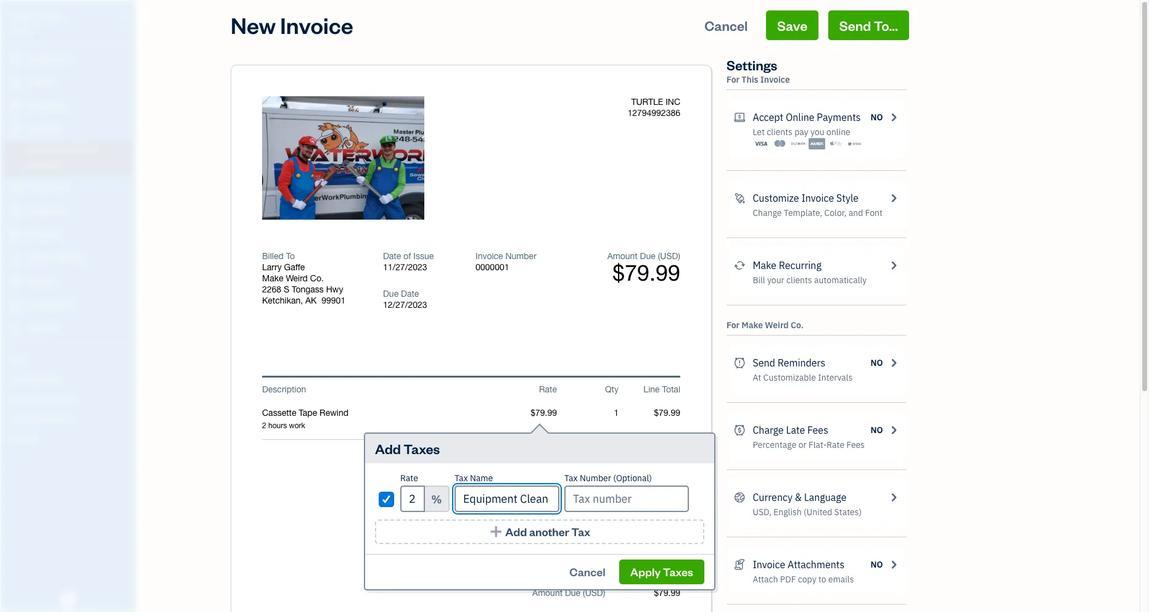 Task type: vqa. For each thing, say whether or not it's contained in the screenshot.
turtle
yes



Task type: locate. For each thing, give the bounding box(es) containing it.
line total
[[644, 384, 681, 394]]

states)
[[835, 507, 862, 518]]

0 horizontal spatial due
[[383, 289, 399, 299]]

79.99 for 79.99 0.00
[[659, 542, 681, 552]]

2 no from the top
[[871, 357, 883, 368]]

total inside total amount paid
[[587, 542, 606, 552]]

0 vertical spatial 79.99
[[659, 493, 681, 503]]

apps image
[[9, 354, 132, 364]]

client image
[[8, 77, 23, 89]]

to...
[[874, 17, 898, 34]]

1 vertical spatial 79.99
[[659, 542, 681, 552]]

0 vertical spatial 0.00
[[664, 518, 681, 528]]

taxes
[[404, 440, 440, 457], [663, 565, 694, 579]]

amount inside the "amount due ( usd ) $79.99"
[[608, 251, 638, 261]]

discover image
[[790, 138, 807, 150]]

0 horizontal spatial (
[[583, 588, 585, 598]]

add down enter an item description text box
[[375, 440, 401, 457]]

date left of
[[383, 251, 401, 261]]

1 horizontal spatial send
[[840, 17, 871, 34]]

expense image
[[8, 205, 23, 218]]

0 horizontal spatial usd
[[585, 588, 603, 598]]

0 horizontal spatial fees
[[808, 424, 829, 436]]

0 vertical spatial number
[[506, 251, 537, 261]]

79.99 up apply taxes
[[659, 542, 681, 552]]

co.
[[310, 273, 324, 283], [791, 320, 804, 331]]

another
[[529, 524, 570, 539]]

) for amount due ( usd )
[[603, 588, 606, 598]]

make up bill
[[753, 259, 777, 271]]

send up at
[[753, 357, 776, 369]]

1 horizontal spatial fees
[[847, 439, 865, 450]]

fees
[[808, 424, 829, 436], [847, 439, 865, 450]]

1 vertical spatial usd
[[585, 588, 603, 598]]

2 chevronright image from the top
[[888, 423, 900, 437]]

0 vertical spatial for
[[727, 74, 740, 85]]

taxes inside button
[[663, 565, 694, 579]]

0 horizontal spatial send
[[753, 357, 776, 369]]

online
[[827, 126, 851, 138]]

1 vertical spatial )
[[603, 588, 606, 598]]

template,
[[784, 207, 823, 218]]

1 vertical spatial taxes
[[663, 565, 694, 579]]

send inside button
[[840, 17, 871, 34]]

rate
[[539, 384, 557, 394], [827, 439, 845, 450], [400, 473, 418, 484]]

inc for turtle inc owner
[[48, 11, 65, 23]]

0 vertical spatial chevronright image
[[888, 258, 900, 273]]

1 vertical spatial turtle
[[631, 97, 663, 107]]

english
[[774, 507, 802, 518]]

2 vertical spatial rate
[[400, 473, 418, 484]]

( for amount due ( usd )
[[583, 588, 585, 598]]

0 horizontal spatial number
[[506, 251, 537, 261]]

amount due ( usd ) $79.99
[[608, 251, 681, 286]]

0 vertical spatial $79.99
[[613, 260, 681, 286]]

0.00 up apply taxes
[[664, 553, 681, 563]]

79.99 for 79.99
[[659, 493, 681, 503]]

0 vertical spatial cancel button
[[694, 10, 759, 40]]

turtle
[[10, 11, 45, 23], [631, 97, 663, 107]]

settings for this invoice
[[727, 56, 790, 85]]

2 vertical spatial make
[[742, 320, 763, 331]]

fees right flat-
[[847, 439, 865, 450]]

taxes for add taxes
[[404, 440, 440, 457]]

clients down the accept
[[767, 126, 793, 138]]

taxes down 79.99 0.00
[[663, 565, 694, 579]]

1 horizontal spatial inc
[[666, 97, 681, 107]]

dashboard image
[[8, 54, 23, 66]]

no for charge late fees
[[871, 425, 883, 436]]

amount for amount due ( usd ) $79.99
[[608, 251, 638, 261]]

for up latereminders image at the right
[[727, 320, 740, 331]]

gaffe
[[284, 262, 305, 272]]

latereminders image
[[734, 355, 746, 370]]

paintbrush image
[[734, 191, 746, 205]]

make inside larry gaffe make weird co. 2268 s tongass hwy ketchikan, ak  99901
[[262, 273, 284, 283]]

0 vertical spatial usd
[[660, 251, 678, 261]]

of
[[404, 251, 411, 261]]

cancel button for apply taxes
[[559, 560, 617, 584]]

0 horizontal spatial total
[[587, 542, 606, 552]]

0 vertical spatial make
[[753, 259, 777, 271]]

0 vertical spatial taxes
[[404, 440, 440, 457]]

1 vertical spatial 0.00
[[664, 553, 681, 563]]

)
[[678, 251, 681, 261], [603, 588, 606, 598]]

2 horizontal spatial due
[[640, 251, 656, 261]]

weird up send reminders
[[765, 320, 789, 331]]

Tax Rate (Percentage) text field
[[400, 486, 425, 512]]

1 horizontal spatial due
[[565, 588, 581, 598]]

cancel button up amount due ( usd )
[[559, 560, 617, 584]]

$79.99
[[613, 260, 681, 286], [654, 588, 681, 598]]

1 horizontal spatial )
[[678, 251, 681, 261]]

1 vertical spatial for
[[727, 320, 740, 331]]

tongass
[[292, 284, 324, 294]]

0 horizontal spatial rate
[[400, 473, 418, 484]]

1 horizontal spatial (
[[658, 251, 660, 261]]

taxes down enter an item description text box
[[404, 440, 440, 457]]

cancel button
[[694, 10, 759, 40], [559, 560, 617, 584]]

make down the larry
[[262, 273, 284, 283]]

1 horizontal spatial co.
[[791, 320, 804, 331]]

1 horizontal spatial cancel
[[705, 17, 748, 34]]

co. up tongass
[[310, 273, 324, 283]]

due for amount due ( usd ) $79.99
[[640, 251, 656, 261]]

tax up subtotal on the bottom of page
[[565, 473, 578, 484]]

1 vertical spatial cancel button
[[559, 560, 617, 584]]

1 vertical spatial inc
[[666, 97, 681, 107]]

0 vertical spatial cancel
[[705, 17, 748, 34]]

this
[[742, 74, 759, 85]]

send to... button
[[829, 10, 910, 40]]

no
[[871, 112, 883, 123], [871, 357, 883, 368], [871, 425, 883, 436], [871, 559, 883, 570]]

number up enter an invoice # text box
[[506, 251, 537, 261]]

cancel button up settings
[[694, 10, 759, 40]]

date up 12/27/2023
[[401, 289, 419, 299]]

inc inside turtle inc owner
[[48, 11, 65, 23]]

refresh image
[[734, 258, 746, 273]]

add inside button
[[506, 524, 527, 539]]

(
[[658, 251, 660, 261], [583, 588, 585, 598]]

total up paid
[[587, 542, 606, 552]]

apply
[[631, 565, 661, 579]]

1 vertical spatial make
[[262, 273, 284, 283]]

send left to...
[[840, 17, 871, 34]]

rate right or
[[827, 439, 845, 450]]

79.99
[[659, 493, 681, 503], [659, 542, 681, 552]]

let clients pay you online
[[753, 126, 851, 138]]

onlinesales image
[[734, 110, 746, 125]]

0 vertical spatial add
[[375, 440, 401, 457]]

2 for from the top
[[727, 320, 740, 331]]

tax number (optional)
[[565, 473, 652, 484]]

1 vertical spatial number
[[580, 473, 611, 484]]

number for invoice
[[506, 251, 537, 261]]

clients down recurring
[[787, 275, 813, 286]]

add for add taxes
[[375, 440, 401, 457]]

total right the line
[[662, 384, 681, 394]]

2 vertical spatial chevronright image
[[888, 557, 900, 572]]

0 vertical spatial fees
[[808, 424, 829, 436]]

( for amount due ( usd ) $79.99
[[658, 251, 660, 261]]

2 79.99 from the top
[[659, 542, 681, 552]]

3 no from the top
[[871, 425, 883, 436]]

1 horizontal spatial rate
[[539, 384, 557, 394]]

1 vertical spatial weird
[[765, 320, 789, 331]]

turtle up 12794992386
[[631, 97, 663, 107]]

0 horizontal spatial taxes
[[404, 440, 440, 457]]

1 vertical spatial chevronright image
[[888, 423, 900, 437]]

turtle up the owner
[[10, 11, 45, 23]]

1 no from the top
[[871, 112, 883, 123]]

recurring
[[779, 259, 822, 271]]

1 vertical spatial (
[[583, 588, 585, 598]]

1 vertical spatial co.
[[791, 320, 804, 331]]

1 for from the top
[[727, 74, 740, 85]]

) for amount due ( usd ) $79.99
[[678, 251, 681, 261]]

1 horizontal spatial usd
[[660, 251, 678, 261]]

reminders
[[778, 357, 826, 369]]

for make weird co.
[[727, 320, 804, 331]]

1 vertical spatial clients
[[787, 275, 813, 286]]

2 vertical spatial due
[[565, 588, 581, 598]]

0.00 up 79.99 0.00
[[664, 518, 681, 528]]

usd inside the "amount due ( usd ) $79.99"
[[660, 251, 678, 261]]

4 no from the top
[[871, 559, 883, 570]]

send
[[840, 17, 871, 34], [753, 357, 776, 369]]

weird down gaffe
[[286, 273, 308, 283]]

s
[[284, 284, 289, 294]]

date
[[383, 251, 401, 261], [401, 289, 419, 299]]

for left the this
[[727, 74, 740, 85]]

delete
[[314, 152, 344, 165]]

amount due ( usd )
[[533, 588, 606, 598]]

tax for tax name
[[455, 473, 468, 484]]

online
[[786, 111, 815, 123]]

1 vertical spatial add
[[506, 524, 527, 539]]

1 vertical spatial amount
[[556, 555, 586, 565]]

rate up tax rate (percentage) "text field"
[[400, 473, 418, 484]]

0 vertical spatial (
[[658, 251, 660, 261]]

1 vertical spatial date
[[401, 289, 419, 299]]

turtle inside turtle inc 12794992386
[[631, 97, 663, 107]]

turtle for turtle inc 12794992386
[[631, 97, 663, 107]]

larry gaffe make weird co. 2268 s tongass hwy ketchikan, ak  99901
[[262, 262, 346, 305]]

issue
[[414, 251, 434, 261]]

settings
[[727, 56, 778, 73]]

invoice number
[[476, 251, 537, 261]]

turtle inside turtle inc owner
[[10, 11, 45, 23]]

0 vertical spatial amount
[[608, 251, 638, 261]]

owner
[[10, 25, 33, 34]]

79.99 up 79.99 0.00
[[659, 493, 681, 503]]

0 vertical spatial )
[[678, 251, 681, 261]]

1 chevronright image from the top
[[888, 258, 900, 273]]

3 chevronright image from the top
[[888, 557, 900, 572]]

customize invoice style
[[753, 192, 859, 204]]

0 vertical spatial co.
[[310, 273, 324, 283]]

0 horizontal spatial add
[[375, 440, 401, 457]]

0 horizontal spatial co.
[[310, 273, 324, 283]]

0 vertical spatial turtle
[[10, 11, 45, 23]]

bill
[[753, 275, 766, 286]]

tax name
[[455, 473, 493, 484]]

billed
[[262, 251, 284, 261]]

0 vertical spatial inc
[[48, 11, 65, 23]]

1 horizontal spatial add
[[506, 524, 527, 539]]

0 horizontal spatial weird
[[286, 273, 308, 283]]

1 horizontal spatial cancel button
[[694, 10, 759, 40]]

inc
[[48, 11, 65, 23], [666, 97, 681, 107]]

date inside due date 12/27/2023
[[401, 289, 419, 299]]

tax
[[455, 473, 468, 484], [565, 473, 578, 484], [592, 518, 606, 528], [572, 524, 591, 539]]

cancel up settings
[[705, 17, 748, 34]]

timer image
[[8, 252, 23, 265]]

Item Rate (USD) text field
[[530, 408, 557, 418]]

co. up the "reminders"
[[791, 320, 804, 331]]

1 chevronright image from the top
[[888, 110, 900, 125]]

team members image
[[9, 374, 132, 384]]

0 vertical spatial send
[[840, 17, 871, 34]]

1 horizontal spatial taxes
[[663, 565, 694, 579]]

plus image
[[489, 526, 503, 538]]

1 vertical spatial due
[[383, 289, 399, 299]]

chevronright image
[[888, 258, 900, 273], [888, 423, 900, 437], [888, 557, 900, 572]]

1 vertical spatial cancel
[[570, 565, 606, 579]]

1 horizontal spatial number
[[580, 473, 611, 484]]

tax down subtotal on the bottom of page
[[592, 518, 606, 528]]

cancel up amount due ( usd )
[[570, 565, 606, 579]]

make up latereminders image at the right
[[742, 320, 763, 331]]

invoice
[[280, 10, 353, 39], [761, 74, 790, 85], [802, 192, 834, 204], [476, 251, 503, 261], [753, 558, 786, 571]]

number up subtotal on the bottom of page
[[580, 473, 611, 484]]

total
[[662, 384, 681, 394], [587, 542, 606, 552]]

0 horizontal spatial cancel
[[570, 565, 606, 579]]

larry
[[262, 262, 282, 272]]

0 horizontal spatial )
[[603, 588, 606, 598]]

make recurring
[[753, 259, 822, 271]]

inc for turtle inc 12794992386
[[666, 97, 681, 107]]

2 vertical spatial amount
[[533, 588, 563, 598]]

invoice image
[[8, 124, 23, 136]]

) left refresh image on the right top
[[678, 251, 681, 261]]

number
[[506, 251, 537, 261], [580, 473, 611, 484]]

0.00 inside 79.99 0.00
[[664, 553, 681, 563]]

1 vertical spatial total
[[587, 542, 606, 552]]

latefees image
[[734, 423, 746, 437]]

0 vertical spatial weird
[[286, 273, 308, 283]]

due
[[640, 251, 656, 261], [383, 289, 399, 299], [565, 588, 581, 598]]

usd for amount due ( usd ) $79.99
[[660, 251, 678, 261]]

0 vertical spatial due
[[640, 251, 656, 261]]

12794992386
[[628, 108, 681, 118]]

cancel
[[705, 17, 748, 34], [570, 565, 606, 579]]

for inside the settings for this invoice
[[727, 74, 740, 85]]

due inside the "amount due ( usd ) $79.99"
[[640, 251, 656, 261]]

tax left name
[[455, 473, 468, 484]]

1 79.99 from the top
[[659, 493, 681, 503]]

you
[[811, 126, 825, 138]]

0 horizontal spatial turtle
[[10, 11, 45, 23]]

fees up flat-
[[808, 424, 829, 436]]

currencyandlanguage image
[[734, 490, 746, 505]]

tax up total amount paid
[[572, 524, 591, 539]]

) down paid
[[603, 588, 606, 598]]

money image
[[8, 276, 23, 288]]

tax inside button
[[572, 524, 591, 539]]

inc inside turtle inc 12794992386
[[666, 97, 681, 107]]

) inside the "amount due ( usd ) $79.99"
[[678, 251, 681, 261]]

number for tax
[[580, 473, 611, 484]]

chart image
[[8, 299, 23, 312]]

( inside the "amount due ( usd ) $79.99"
[[658, 251, 660, 261]]

2 0.00 from the top
[[664, 553, 681, 563]]

add for add another tax
[[506, 524, 527, 539]]

0 horizontal spatial cancel button
[[559, 560, 617, 584]]

Tax number text field
[[565, 486, 689, 512]]

cancel for apply taxes
[[570, 565, 606, 579]]

Enter an Item Description text field
[[262, 421, 495, 431]]

rate for tax number (optional)
[[400, 473, 418, 484]]

payments
[[817, 111, 861, 123]]

1 horizontal spatial turtle
[[631, 97, 663, 107]]

1 horizontal spatial total
[[662, 384, 681, 394]]

late
[[786, 424, 805, 436]]

project image
[[8, 229, 23, 241]]

1 vertical spatial send
[[753, 357, 776, 369]]

image
[[346, 152, 374, 165]]

chevronright image
[[888, 110, 900, 125], [888, 191, 900, 205], [888, 355, 900, 370], [888, 490, 900, 505]]

add right plus icon
[[506, 524, 527, 539]]

weird
[[286, 273, 308, 283], [765, 320, 789, 331]]

rate up item rate (usd) text field
[[539, 384, 557, 394]]

settings image
[[9, 433, 132, 443]]

0 horizontal spatial inc
[[48, 11, 65, 23]]

0 vertical spatial rate
[[539, 384, 557, 394]]

1 vertical spatial $79.99
[[654, 588, 681, 598]]

1 vertical spatial rate
[[827, 439, 845, 450]]



Task type: describe. For each thing, give the bounding box(es) containing it.
billed to
[[262, 251, 295, 261]]

send reminders
[[753, 357, 826, 369]]

subtotal
[[573, 493, 606, 503]]

invoices image
[[734, 557, 746, 572]]

intervals
[[818, 372, 853, 383]]

turtle for turtle inc owner
[[10, 11, 45, 23]]

charge
[[753, 424, 784, 436]]

apple pay image
[[828, 138, 845, 150]]

at
[[753, 372, 762, 383]]

0 vertical spatial total
[[662, 384, 681, 394]]

charge late fees
[[753, 424, 829, 436]]

language
[[804, 491, 847, 504]]

add taxes
[[375, 440, 440, 457]]

weird inside larry gaffe make weird co. 2268 s tongass hwy ketchikan, ak  99901
[[286, 273, 308, 283]]

taxes for apply taxes
[[663, 565, 694, 579]]

new
[[231, 10, 276, 39]]

bill your clients automatically
[[753, 275, 867, 286]]

invoice attachments
[[753, 558, 845, 571]]

accept online payments
[[753, 111, 861, 123]]

79.99 0.00
[[659, 542, 681, 563]]

let
[[753, 126, 765, 138]]

chevronright image for charge late fees
[[888, 423, 900, 437]]

items and services image
[[9, 394, 132, 404]]

add another tax
[[506, 524, 591, 539]]

freshbooks image
[[58, 592, 78, 607]]

emails
[[829, 574, 854, 585]]

send for send to...
[[840, 17, 871, 34]]

1 horizontal spatial weird
[[765, 320, 789, 331]]

flat-
[[809, 439, 827, 450]]

99901
[[322, 296, 346, 305]]

attach
[[753, 574, 778, 585]]

Line Total (USD) text field
[[653, 408, 681, 418]]

bank connections image
[[9, 413, 132, 423]]

2268
[[262, 284, 281, 294]]

hwy
[[326, 284, 343, 294]]

turtle inc 12794992386
[[628, 97, 681, 118]]

and
[[849, 207, 864, 218]]

$79.99 inside the "amount due ( usd ) $79.99"
[[613, 260, 681, 286]]

Issue date in MM/DD/YYYY format text field
[[383, 262, 457, 272]]

qty
[[605, 384, 619, 394]]

attachments
[[788, 558, 845, 571]]

chevronright image for invoice attachments
[[888, 557, 900, 572]]

send for send reminders
[[753, 357, 776, 369]]

save button
[[766, 10, 819, 40]]

usd,
[[753, 507, 772, 518]]

12/27/2023
[[383, 300, 427, 310]]

report image
[[8, 323, 23, 335]]

main element
[[0, 0, 167, 612]]

attach pdf copy to emails
[[753, 574, 854, 585]]

apply taxes button
[[619, 560, 705, 584]]

delete image
[[314, 152, 374, 165]]

line
[[644, 384, 660, 394]]

your
[[768, 275, 785, 286]]

new invoice
[[231, 10, 353, 39]]

font
[[866, 207, 883, 218]]

no for accept online payments
[[871, 112, 883, 123]]

to
[[286, 251, 295, 261]]

(optional)
[[613, 473, 652, 484]]

invoice inside the settings for this invoice
[[761, 74, 790, 85]]

description
[[262, 384, 306, 394]]

no for send reminders
[[871, 357, 883, 368]]

percentage
[[753, 439, 797, 450]]

send to...
[[840, 17, 898, 34]]

2 chevronright image from the top
[[888, 191, 900, 205]]

0 vertical spatial date
[[383, 251, 401, 261]]

paid
[[588, 555, 606, 565]]

total amount paid
[[556, 542, 606, 565]]

amount inside total amount paid
[[556, 555, 586, 565]]

pay
[[795, 126, 809, 138]]

turtle inc owner
[[10, 11, 65, 34]]

rate for line total
[[539, 384, 557, 394]]

co. inside larry gaffe make weird co. 2268 s tongass hwy ketchikan, ak  99901
[[310, 273, 324, 283]]

currency
[[753, 491, 793, 504]]

Tax name text field
[[455, 486, 560, 512]]

visa image
[[753, 138, 770, 150]]

name
[[470, 473, 493, 484]]

currency & language
[[753, 491, 847, 504]]

3 chevronright image from the top
[[888, 355, 900, 370]]

due inside due date 12/27/2023
[[383, 289, 399, 299]]

(united
[[804, 507, 833, 518]]

mastercard image
[[772, 138, 788, 150]]

save
[[777, 17, 808, 34]]

1 vertical spatial fees
[[847, 439, 865, 450]]

0 vertical spatial clients
[[767, 126, 793, 138]]

usd, english (united states)
[[753, 507, 862, 518]]

due date 12/27/2023
[[383, 289, 427, 310]]

payment image
[[8, 182, 23, 194]]

ketchikan,
[[262, 296, 303, 305]]

Item Quantity text field
[[601, 408, 619, 418]]

&
[[795, 491, 802, 504]]

due for amount due ( usd )
[[565, 588, 581, 598]]

12/27/2023 button
[[383, 299, 457, 310]]

american express image
[[809, 138, 826, 150]]

accept
[[753, 111, 784, 123]]

Enter an Invoice # text field
[[476, 262, 510, 272]]

2 horizontal spatial rate
[[827, 439, 845, 450]]

estimate image
[[8, 101, 23, 113]]

to
[[819, 574, 827, 585]]

tax for tax number (optional)
[[565, 473, 578, 484]]

style
[[837, 192, 859, 204]]

no for invoice attachments
[[871, 559, 883, 570]]

change template, color, and font
[[753, 207, 883, 218]]

or
[[799, 439, 807, 450]]

customize
[[753, 192, 799, 204]]

bank image
[[847, 138, 863, 150]]

at customizable intervals
[[753, 372, 853, 383]]

customizable
[[764, 372, 816, 383]]

1 0.00 from the top
[[664, 518, 681, 528]]

cancel button for save
[[694, 10, 759, 40]]

check image
[[381, 493, 392, 505]]

percentage or flat-rate fees
[[753, 439, 865, 450]]

change
[[753, 207, 782, 218]]

Enter an Item Name text field
[[262, 407, 495, 418]]

cancel for save
[[705, 17, 748, 34]]

tax for tax
[[592, 518, 606, 528]]

add another tax button
[[375, 520, 705, 544]]

amount for amount due ( usd )
[[533, 588, 563, 598]]

4 chevronright image from the top
[[888, 490, 900, 505]]

copy
[[798, 574, 817, 585]]

pdf
[[780, 574, 796, 585]]

apply taxes
[[631, 565, 694, 579]]

usd for amount due ( usd )
[[585, 588, 603, 598]]



